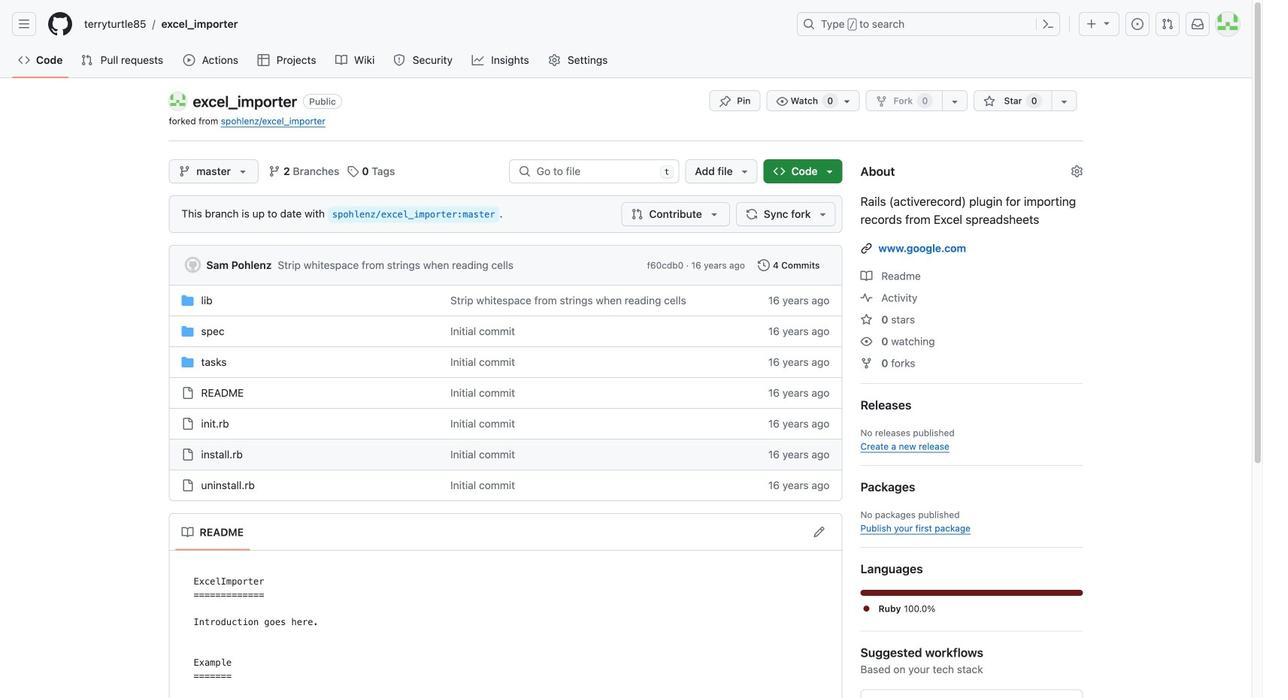Task type: locate. For each thing, give the bounding box(es) containing it.
graph image
[[472, 54, 484, 66]]

0 horizontal spatial git pull request image
[[81, 54, 93, 66]]

0 horizontal spatial git branch image
[[179, 165, 191, 177]]

book image
[[335, 54, 347, 66], [182, 527, 194, 539]]

author image
[[185, 258, 200, 273]]

1 vertical spatial book image
[[182, 527, 194, 539]]

tag image
[[347, 165, 359, 177]]

1 vertical spatial eye image
[[861, 336, 873, 348]]

star image
[[984, 96, 996, 108]]

1 horizontal spatial triangle down image
[[824, 165, 836, 177]]

repo forked image
[[876, 96, 888, 108], [861, 358, 873, 370]]

0 horizontal spatial eye image
[[776, 96, 788, 108]]

1 vertical spatial directory image
[[182, 356, 194, 368]]

2 vertical spatial git pull request image
[[631, 208, 643, 220]]

1 vertical spatial triangle down image
[[708, 208, 720, 220]]

1 horizontal spatial code image
[[774, 165, 786, 177]]

edit file image
[[813, 526, 825, 538]]

repo forked image down star icon
[[861, 358, 873, 370]]

link image
[[861, 243, 873, 255]]

1 horizontal spatial git branch image
[[269, 165, 281, 177]]

0 vertical spatial book image
[[335, 54, 347, 66]]

2 git branch image from the left
[[269, 165, 281, 177]]

list
[[78, 12, 788, 36]]

0 horizontal spatial code image
[[18, 54, 30, 66]]

eye image
[[776, 96, 788, 108], [861, 336, 873, 348]]

0 vertical spatial directory image
[[182, 326, 194, 338]]

1 vertical spatial repo forked image
[[861, 358, 873, 370]]

edit repository metadata image
[[1071, 165, 1083, 177]]

2 horizontal spatial git pull request image
[[1162, 18, 1174, 30]]

book image
[[861, 270, 873, 282]]

0 vertical spatial code image
[[18, 54, 30, 66]]

git pull request image
[[1162, 18, 1174, 30], [81, 54, 93, 66], [631, 208, 643, 220]]

eye image right pin this repository to your profile icon
[[776, 96, 788, 108]]

repo forked image left see your forks of this repository icon
[[876, 96, 888, 108]]

2 directory image from the top
[[182, 356, 194, 368]]

git branch image
[[179, 165, 191, 177], [269, 165, 281, 177]]

directory image
[[182, 295, 194, 307]]

1 horizontal spatial repo forked image
[[876, 96, 888, 108]]

1 horizontal spatial eye image
[[861, 336, 873, 348]]

triangle down image
[[1101, 17, 1113, 29], [237, 165, 249, 177], [739, 165, 751, 177], [817, 208, 829, 220]]

1 vertical spatial git pull request image
[[81, 54, 93, 66]]

triangle down image
[[824, 165, 836, 177], [708, 208, 720, 220]]

directory image
[[182, 326, 194, 338], [182, 356, 194, 368]]

1 horizontal spatial book image
[[335, 54, 347, 66]]

0 vertical spatial triangle down image
[[824, 165, 836, 177]]

eye image down star icon
[[861, 336, 873, 348]]

history image
[[758, 259, 770, 271]]

0 vertical spatial git pull request image
[[1162, 18, 1174, 30]]

0 horizontal spatial repo forked image
[[861, 358, 873, 370]]

plus image
[[1086, 18, 1098, 30]]

play image
[[183, 54, 195, 66]]

code image
[[18, 54, 30, 66], [774, 165, 786, 177]]



Task type: vqa. For each thing, say whether or not it's contained in the screenshot.
About link
no



Task type: describe. For each thing, give the bounding box(es) containing it.
add this repository to a list image
[[1058, 96, 1070, 108]]

0 users starred this repository element
[[1026, 93, 1043, 108]]

1 directory image from the top
[[182, 326, 194, 338]]

0 horizontal spatial triangle down image
[[708, 208, 720, 220]]

pulse image
[[861, 292, 873, 304]]

1 horizontal spatial git pull request image
[[631, 208, 643, 220]]

0 vertical spatial repo forked image
[[876, 96, 888, 108]]

0 vertical spatial eye image
[[776, 96, 788, 108]]

issue opened image
[[1132, 18, 1144, 30]]

see your forks of this repository image
[[949, 96, 961, 108]]

Go to file text field
[[537, 160, 654, 183]]

notifications image
[[1192, 18, 1204, 30]]

shield image
[[393, 54, 405, 66]]

ruby 100.0 element
[[861, 590, 1083, 596]]

table image
[[257, 54, 269, 66]]

0 horizontal spatial book image
[[182, 527, 194, 539]]

1 vertical spatial code image
[[774, 165, 786, 177]]

pin this repository to your profile image
[[719, 96, 731, 108]]

homepage image
[[48, 12, 72, 36]]

gear image
[[549, 54, 561, 66]]

command palette image
[[1042, 18, 1054, 30]]

owner avatar image
[[169, 92, 187, 111]]

search image
[[519, 165, 531, 177]]

sync image
[[746, 208, 758, 220]]

1 git branch image from the left
[[179, 165, 191, 177]]

dot fill image
[[861, 603, 873, 615]]

star image
[[861, 314, 873, 326]]



